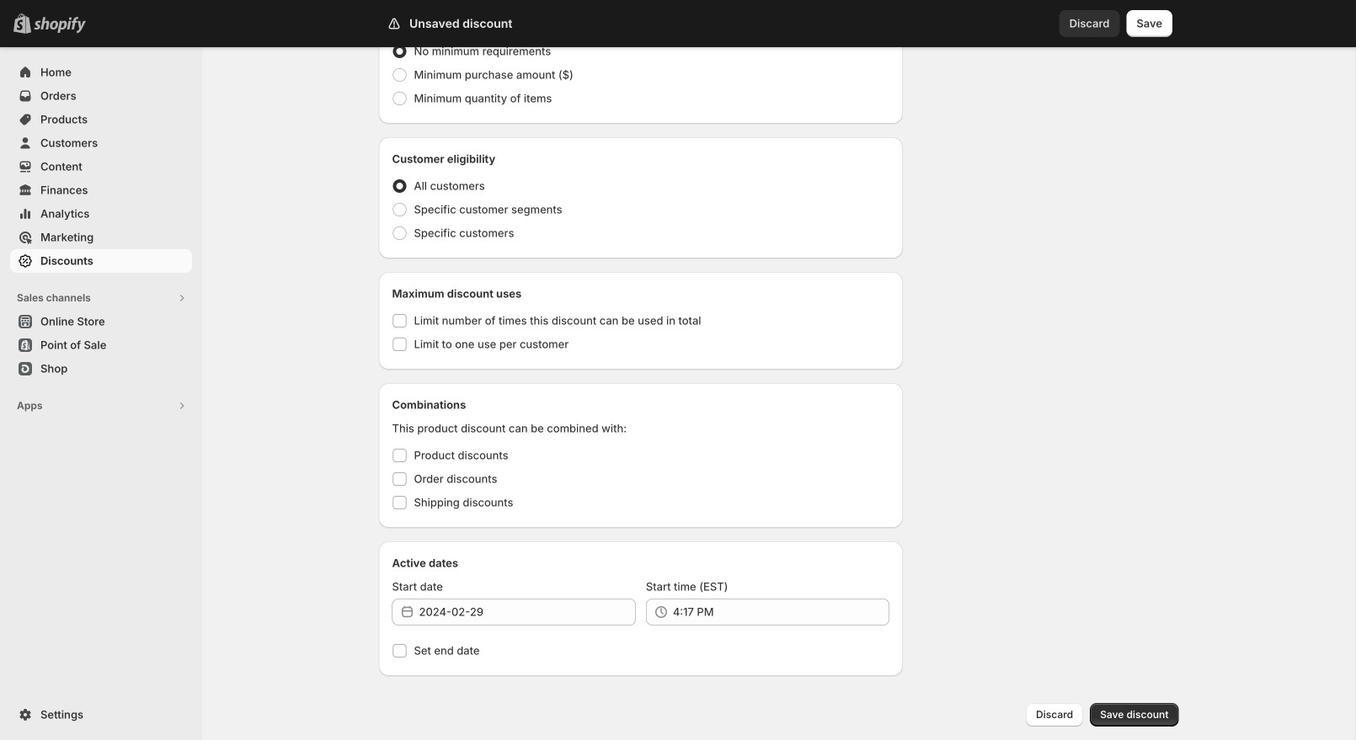 Task type: vqa. For each thing, say whether or not it's contained in the screenshot.
Enter time TEXT FIELD
yes



Task type: locate. For each thing, give the bounding box(es) containing it.
YYYY-MM-DD text field
[[419, 599, 636, 626]]

Enter time text field
[[673, 599, 890, 626]]



Task type: describe. For each thing, give the bounding box(es) containing it.
shopify image
[[34, 17, 86, 33]]



